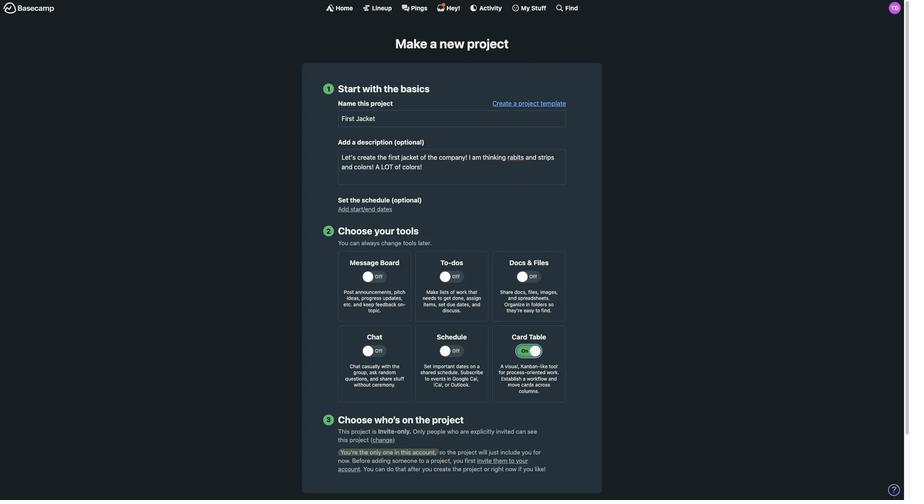 Task type: vqa. For each thing, say whether or not it's contained in the screenshot.
should
no



Task type: locate. For each thing, give the bounding box(es) containing it.
subscribe
[[461, 370, 483, 376]]

tools up later. on the top left of page
[[397, 226, 419, 237]]

schedule.
[[437, 370, 459, 376]]

can left always
[[350, 240, 360, 247]]

2 horizontal spatial can
[[516, 429, 526, 436]]

to down the account,
[[419, 458, 424, 465]]

your inside invite them to your account
[[516, 458, 528, 465]]

in right one
[[395, 449, 399, 456]]

1 vertical spatial you
[[363, 466, 374, 473]]

only
[[370, 449, 381, 456]]

. you can do that after you create the project or right now if you like!
[[360, 466, 546, 473]]

to up the now
[[509, 458, 514, 465]]

0 horizontal spatial that
[[395, 466, 406, 473]]

template
[[541, 100, 566, 107]]

message
[[350, 259, 379, 267]]

0 vertical spatial on
[[470, 364, 476, 370]]

done,
[[452, 296, 465, 302]]

1 vertical spatial change
[[373, 437, 393, 444]]

and down assign
[[472, 302, 480, 308]]

or right ical,
[[445, 383, 450, 389]]

0 horizontal spatial for
[[499, 370, 505, 376]]

start with the basics
[[338, 83, 430, 95]]

so up "find."
[[548, 302, 554, 308]]

1 vertical spatial can
[[516, 429, 526, 436]]

1 horizontal spatial you
[[363, 466, 374, 473]]

you right the include
[[522, 449, 532, 456]]

explicitly
[[471, 429, 495, 436]]

project inside so the project will just include you for now. before adding someone to a project, you first
[[458, 449, 477, 456]]

1 horizontal spatial set
[[424, 364, 432, 370]]

1 horizontal spatial so
[[548, 302, 554, 308]]

0 vertical spatial so
[[548, 302, 554, 308]]

(optional)
[[394, 139, 424, 146], [391, 197, 422, 204]]

to inside make lists of work that needs to get done, assign items, set due dates, and discuss.
[[438, 296, 442, 302]]

you
[[338, 240, 348, 247], [363, 466, 374, 473]]

a inside set important dates on a shared schedule. subscribe to events in google cal, ical, or outlook.
[[477, 364, 480, 370]]

1 add from the top
[[338, 139, 351, 146]]

important
[[433, 364, 455, 370]]

on up subscribe at the right bottom of page
[[470, 364, 476, 370]]

choose up always
[[338, 226, 372, 237]]

for inside a visual, kanban-like tool for process-oriented work. establish a workflow and move cards across columns.
[[499, 370, 505, 376]]

this project is invite-only.
[[338, 429, 411, 436]]

project left template
[[519, 100, 539, 107]]

1 horizontal spatial dates
[[456, 364, 469, 370]]

a up cards
[[523, 376, 526, 382]]

the up random
[[392, 364, 400, 370]]

1 vertical spatial dates
[[456, 364, 469, 370]]

your up if
[[516, 458, 528, 465]]

or down the invite
[[484, 466, 490, 473]]

lists
[[440, 289, 449, 295]]

1 vertical spatial add
[[338, 206, 349, 213]]

images,
[[540, 289, 558, 295]]

add left "start/end"
[[338, 206, 349, 213]]

set
[[338, 197, 349, 204], [424, 364, 432, 370]]

files
[[534, 259, 549, 267]]

1 choose from the top
[[338, 226, 372, 237]]

this inside only people who are explicitly invited can see this project (
[[338, 437, 348, 444]]

on up only.
[[402, 415, 413, 426]]

the up "start/end"
[[350, 197, 360, 204]]

(optional) right description
[[394, 139, 424, 146]]

adding
[[372, 458, 391, 465]]

dates up subscribe at the right bottom of page
[[456, 364, 469, 370]]

and inside chat casually with the group, ask random questions, and share stuff without ceremony.
[[370, 376, 378, 382]]

so inside so the project will just include you for now. before adding someone to a project, you first
[[439, 449, 446, 456]]

and down ask
[[370, 376, 378, 382]]

docs
[[510, 259, 526, 267]]

2 add from the top
[[338, 206, 349, 213]]

on-
[[398, 302, 406, 308]]

0 horizontal spatial you
[[338, 240, 348, 247]]

your up you can always change tools later. on the top left
[[374, 226, 394, 237]]

updates,
[[383, 296, 403, 302]]

0 vertical spatial can
[[350, 240, 360, 247]]

the inside chat casually with the group, ask random questions, and share stuff without ceremony.
[[392, 364, 400, 370]]

1 horizontal spatial that
[[468, 289, 477, 295]]

2 vertical spatial in
[[395, 449, 399, 456]]

set up add start/end dates link
[[338, 197, 349, 204]]

process-
[[507, 370, 527, 376]]

that inside make lists of work that needs to get done, assign items, set due dates, and discuss.
[[468, 289, 477, 295]]

for
[[499, 370, 505, 376], [533, 449, 541, 456]]

create a project template link
[[493, 100, 566, 107]]

you right "."
[[363, 466, 374, 473]]

main element
[[0, 0, 904, 16]]

invite-
[[378, 429, 397, 436]]

files,
[[528, 289, 539, 295]]

a left description
[[352, 139, 356, 146]]

1 vertical spatial on
[[402, 415, 413, 426]]

ideas,
[[347, 296, 360, 302]]

that up assign
[[468, 289, 477, 295]]

1 vertical spatial make
[[426, 289, 438, 295]]

0 horizontal spatial your
[[374, 226, 394, 237]]

0 horizontal spatial chat
[[350, 364, 360, 370]]

2 vertical spatial this
[[401, 449, 411, 456]]

you're the only one in this account,
[[340, 449, 436, 456]]

this
[[358, 100, 369, 107], [338, 437, 348, 444], [401, 449, 411, 456]]

0 horizontal spatial dates
[[377, 206, 392, 213]]

1 horizontal spatial this
[[358, 100, 369, 107]]

dates inside set important dates on a shared schedule. subscribe to events in google cal, ical, or outlook.
[[456, 364, 469, 370]]

see
[[527, 429, 537, 436]]

table
[[529, 334, 546, 342]]

set inside set the schedule (optional) add start/end dates
[[338, 197, 349, 204]]

chat inside chat casually with the group, ask random questions, and share stuff without ceremony.
[[350, 364, 360, 370]]

this down this
[[338, 437, 348, 444]]

set
[[438, 302, 445, 308]]

set up shared
[[424, 364, 432, 370]]

add left description
[[338, 139, 351, 146]]

dates,
[[457, 302, 471, 308]]

folders
[[531, 302, 547, 308]]

a up subscribe at the right bottom of page
[[477, 364, 480, 370]]

change down the choose your tools at the top of the page
[[381, 240, 402, 247]]

make for make lists of work that needs to get done, assign items, set due dates, and discuss.
[[426, 289, 438, 295]]

1 vertical spatial choose
[[338, 415, 372, 426]]

you right after
[[422, 466, 432, 473]]

in up easy
[[526, 302, 530, 308]]

you can always change tools later.
[[338, 240, 432, 247]]

0 vertical spatial change
[[381, 240, 402, 247]]

can down adding
[[375, 466, 385, 473]]

chat down topic.
[[367, 334, 382, 342]]

tools left later. on the top left of page
[[403, 240, 417, 247]]

0 vertical spatial add
[[338, 139, 351, 146]]

project,
[[431, 458, 452, 465]]

invite them to your account
[[338, 458, 528, 473]]

0 vertical spatial chat
[[367, 334, 382, 342]]

0 vertical spatial you
[[338, 240, 348, 247]]

project up who
[[432, 415, 464, 426]]

0 vertical spatial that
[[468, 289, 477, 295]]

1 vertical spatial with
[[381, 364, 391, 370]]

and down work.
[[549, 376, 557, 382]]

0 vertical spatial or
[[445, 383, 450, 389]]

(optional) for set the schedule (optional) add start/end dates
[[391, 197, 422, 204]]

that for do
[[395, 466, 406, 473]]

chat
[[367, 334, 382, 342], [350, 364, 360, 370]]

2 horizontal spatial in
[[526, 302, 530, 308]]

1 horizontal spatial your
[[516, 458, 528, 465]]

choose for choose who's on the project
[[338, 415, 372, 426]]

2 vertical spatial can
[[375, 466, 385, 473]]

you left always
[[338, 240, 348, 247]]

with up random
[[381, 364, 391, 370]]

2 choose from the top
[[338, 415, 372, 426]]

make down pings popup button
[[395, 36, 427, 51]]

in inside set important dates on a shared schedule. subscribe to events in google cal, ical, or outlook.
[[447, 376, 451, 382]]

0 vertical spatial choose
[[338, 226, 372, 237]]

that for work
[[468, 289, 477, 295]]

for down a
[[499, 370, 505, 376]]

0 vertical spatial (optional)
[[394, 139, 424, 146]]

0 vertical spatial this
[[358, 100, 369, 107]]

or inside set important dates on a shared schedule. subscribe to events in google cal, ical, or outlook.
[[445, 383, 450, 389]]

0 horizontal spatial this
[[338, 437, 348, 444]]

.
[[360, 466, 362, 473]]

home link
[[326, 4, 353, 12]]

a down the account,
[[426, 458, 429, 465]]

on inside set important dates on a shared schedule. subscribe to events in google cal, ical, or outlook.
[[470, 364, 476, 370]]

1 horizontal spatial can
[[375, 466, 385, 473]]

will
[[479, 449, 487, 456]]

hey!
[[447, 4, 460, 11]]

announcements,
[[355, 289, 393, 295]]

1 vertical spatial in
[[447, 376, 451, 382]]

later.
[[418, 240, 432, 247]]

change down the 'invite-'
[[373, 437, 393, 444]]

0 horizontal spatial can
[[350, 240, 360, 247]]

they're
[[507, 308, 522, 314]]

your
[[374, 226, 394, 237], [516, 458, 528, 465]]

share docs, files, images, and spreadsheets. organize in folders so they're easy to find.
[[500, 289, 558, 314]]

project left (
[[350, 437, 369, 444]]

add a description (optional)
[[338, 139, 424, 146]]

1 horizontal spatial or
[[484, 466, 490, 473]]

my stuff button
[[512, 4, 546, 12]]

and
[[508, 296, 517, 302], [354, 302, 362, 308], [472, 302, 480, 308], [370, 376, 378, 382], [549, 376, 557, 382]]

pings button
[[402, 4, 427, 12]]

1 horizontal spatial in
[[447, 376, 451, 382]]

can left see
[[516, 429, 526, 436]]

1 vertical spatial so
[[439, 449, 446, 456]]

to up set
[[438, 296, 442, 302]]

1 vertical spatial set
[[424, 364, 432, 370]]

0 horizontal spatial set
[[338, 197, 349, 204]]

google
[[453, 376, 469, 382]]

include
[[500, 449, 520, 456]]

so inside share docs, files, images, and spreadsheets. organize in folders so they're easy to find.
[[548, 302, 554, 308]]

so up project,
[[439, 449, 446, 456]]

make inside make lists of work that needs to get done, assign items, set due dates, and discuss.
[[426, 289, 438, 295]]

1 vertical spatial (optional)
[[391, 197, 422, 204]]

for up like!
[[533, 449, 541, 456]]

0 horizontal spatial on
[[402, 415, 413, 426]]

a
[[430, 36, 437, 51], [514, 100, 517, 107], [352, 139, 356, 146], [477, 364, 480, 370], [523, 376, 526, 382], [426, 458, 429, 465]]

0 vertical spatial tools
[[397, 226, 419, 237]]

dates down schedule
[[377, 206, 392, 213]]

work.
[[547, 370, 559, 376]]

to down folders
[[536, 308, 540, 314]]

this right name in the top of the page
[[358, 100, 369, 107]]

0 horizontal spatial so
[[439, 449, 446, 456]]

to-dos
[[441, 259, 463, 267]]

is
[[372, 429, 377, 436]]

1 vertical spatial or
[[484, 466, 490, 473]]

with inside chat casually with the group, ask random questions, and share stuff without ceremony.
[[381, 364, 391, 370]]

hey! button
[[437, 3, 460, 12]]

a inside so the project will just include you for now. before adding someone to a project, you first
[[426, 458, 429, 465]]

or
[[445, 383, 450, 389], [484, 466, 490, 473]]

1
[[327, 85, 330, 93]]

for inside so the project will just include you for now. before adding someone to a project, you first
[[533, 449, 541, 456]]

1 vertical spatial your
[[516, 458, 528, 465]]

docs & files
[[510, 259, 549, 267]]

in down schedule.
[[447, 376, 451, 382]]

and inside post announcements, pitch ideas, progress updates, etc. and keep feedback on- topic.
[[354, 302, 362, 308]]

0 vertical spatial for
[[499, 370, 505, 376]]

1 horizontal spatial chat
[[367, 334, 382, 342]]

1 vertical spatial this
[[338, 437, 348, 444]]

cal,
[[470, 376, 479, 382]]

project down 'first'
[[463, 466, 482, 473]]

switch accounts image
[[3, 2, 54, 14]]

1 vertical spatial chat
[[350, 364, 360, 370]]

to down shared
[[425, 376, 430, 382]]

choose up this
[[338, 415, 372, 426]]

organize
[[504, 302, 525, 308]]

my stuff
[[521, 4, 546, 11]]

with up name this project
[[362, 83, 382, 95]]

1 horizontal spatial on
[[470, 364, 476, 370]]

&
[[527, 259, 532, 267]]

that down someone
[[395, 466, 406, 473]]

choose for choose your tools
[[338, 226, 372, 237]]

0 vertical spatial set
[[338, 197, 349, 204]]

and down ideas, on the bottom of the page
[[354, 302, 362, 308]]

this up someone
[[401, 449, 411, 456]]

make up needs at the bottom of page
[[426, 289, 438, 295]]

0 vertical spatial with
[[362, 83, 382, 95]]

Add a description (optional) text field
[[338, 149, 566, 185]]

you up ". you can do that after you create the project or right now if you like!"
[[453, 458, 463, 465]]

(optional) right schedule
[[391, 197, 422, 204]]

who
[[447, 429, 459, 436]]

to inside invite them to your account
[[509, 458, 514, 465]]

1 vertical spatial for
[[533, 449, 541, 456]]

0 vertical spatial in
[[526, 302, 530, 308]]

project up 'first'
[[458, 449, 477, 456]]

(optional) inside set the schedule (optional) add start/end dates
[[391, 197, 422, 204]]

0 vertical spatial make
[[395, 36, 427, 51]]

set inside set important dates on a shared schedule. subscribe to events in google cal, ical, or outlook.
[[424, 364, 432, 370]]

make a new project
[[395, 36, 509, 51]]

change link
[[373, 437, 393, 444]]

0 horizontal spatial or
[[445, 383, 450, 389]]

the up project,
[[447, 449, 456, 456]]

get
[[444, 296, 451, 302]]

1 horizontal spatial for
[[533, 449, 541, 456]]

1 vertical spatial that
[[395, 466, 406, 473]]

kanban-
[[521, 364, 540, 370]]

and up organize
[[508, 296, 517, 302]]

chat up 'group,'
[[350, 364, 360, 370]]

workflow
[[527, 376, 547, 382]]

add
[[338, 139, 351, 146], [338, 206, 349, 213]]

0 vertical spatial dates
[[377, 206, 392, 213]]

chat casually with the group, ask random questions, and share stuff without ceremony.
[[345, 364, 404, 389]]



Task type: describe. For each thing, give the bounding box(es) containing it.
1 vertical spatial tools
[[403, 240, 417, 247]]

items,
[[423, 302, 437, 308]]

set for the
[[338, 197, 349, 204]]

oriented
[[527, 370, 546, 376]]

2
[[327, 227, 331, 235]]

right
[[491, 466, 504, 473]]

basics
[[401, 83, 430, 95]]

to-
[[441, 259, 451, 267]]

make for make a new project
[[395, 36, 427, 51]]

find.
[[541, 308, 552, 314]]

of
[[450, 289, 455, 295]]

project inside only people who are explicitly invited can see this project (
[[350, 437, 369, 444]]

move
[[508, 383, 520, 389]]

chat for chat casually with the group, ask random questions, and share stuff without ceremony.
[[350, 364, 360, 370]]

pings
[[411, 4, 427, 11]]

(optional) for add a description (optional)
[[394, 139, 424, 146]]

now
[[505, 466, 517, 473]]

this
[[338, 429, 350, 436]]

the up 'before'
[[359, 449, 368, 456]]

to inside so the project will just include you for now. before adding someone to a project, you first
[[419, 458, 424, 465]]

dates inside set the schedule (optional) add start/end dates
[[377, 206, 392, 213]]

are
[[460, 429, 469, 436]]

a right create
[[514, 100, 517, 107]]

project left is
[[351, 429, 371, 436]]

set important dates on a shared schedule. subscribe to events in google cal, ical, or outlook.
[[421, 364, 483, 389]]

first
[[465, 458, 476, 465]]

board
[[380, 259, 399, 267]]

and inside share docs, files, images, and spreadsheets. organize in folders so they're easy to find.
[[508, 296, 517, 302]]

add start/end dates link
[[338, 206, 392, 213]]

discuss.
[[443, 308, 461, 314]]

tool
[[549, 364, 558, 370]]

name this project
[[338, 100, 393, 107]]

the inside so the project will just include you for now. before adding someone to a project, you first
[[447, 449, 456, 456]]

a left new
[[430, 36, 437, 51]]

the right create
[[453, 466, 462, 473]]

)
[[393, 437, 395, 444]]

invite
[[477, 458, 492, 465]]

docs,
[[515, 289, 527, 295]]

invited
[[496, 429, 514, 436]]

0 horizontal spatial in
[[395, 449, 399, 456]]

assign
[[467, 296, 481, 302]]

ceremony.
[[372, 383, 395, 389]]

people
[[427, 429, 446, 436]]

2 horizontal spatial this
[[401, 449, 411, 456]]

the inside set the schedule (optional) add start/end dates
[[350, 197, 360, 204]]

someone
[[392, 458, 417, 465]]

description
[[357, 139, 393, 146]]

project down start with the basics
[[371, 100, 393, 107]]

progress
[[362, 296, 382, 302]]

tyler black image
[[889, 2, 901, 14]]

to inside share docs, files, images, and spreadsheets. organize in folders so they're easy to find.
[[536, 308, 540, 314]]

0 vertical spatial your
[[374, 226, 394, 237]]

change )
[[373, 437, 395, 444]]

start
[[338, 83, 360, 95]]

cards
[[521, 383, 534, 389]]

schedule
[[362, 197, 390, 204]]

before
[[352, 458, 370, 465]]

one
[[383, 449, 393, 456]]

work
[[456, 289, 467, 295]]

can inside only people who are explicitly invited can see this project (
[[516, 429, 526, 436]]

you're
[[340, 449, 358, 456]]

stuff
[[531, 4, 546, 11]]

in inside share docs, files, images, and spreadsheets. organize in folders so they're easy to find.
[[526, 302, 530, 308]]

share
[[380, 376, 392, 382]]

across
[[535, 383, 550, 389]]

chat for chat
[[367, 334, 382, 342]]

if
[[518, 466, 522, 473]]

questions,
[[345, 376, 369, 382]]

card table
[[512, 334, 546, 342]]

Name this project text field
[[338, 110, 566, 127]]

account,
[[413, 449, 436, 456]]

always
[[361, 240, 380, 247]]

after
[[408, 466, 421, 473]]

like!
[[535, 466, 546, 473]]

stuff
[[394, 376, 404, 382]]

now.
[[338, 458, 351, 465]]

name
[[338, 100, 356, 107]]

create
[[434, 466, 451, 473]]

and inside make lists of work that needs to get done, assign items, set due dates, and discuss.
[[472, 302, 480, 308]]

home
[[336, 4, 353, 11]]

feedback
[[376, 302, 396, 308]]

(
[[370, 437, 373, 444]]

needs
[[423, 296, 436, 302]]

you right if
[[523, 466, 533, 473]]

do
[[387, 466, 394, 473]]

spreadsheets.
[[518, 296, 550, 302]]

shared
[[421, 370, 436, 376]]

message board
[[350, 259, 399, 267]]

columns.
[[519, 389, 539, 395]]

project down activity link
[[467, 36, 509, 51]]

the left the basics
[[384, 83, 399, 95]]

only.
[[397, 429, 411, 436]]

only
[[413, 429, 425, 436]]

account
[[338, 466, 360, 473]]

invite them to your account link
[[338, 458, 528, 473]]

topic.
[[368, 308, 381, 314]]

schedule
[[437, 334, 467, 342]]

dos
[[451, 259, 463, 267]]

the up 'only'
[[415, 415, 430, 426]]

to inside set important dates on a shared schedule. subscribe to events in google cal, ical, or outlook.
[[425, 376, 430, 382]]

easy
[[524, 308, 534, 314]]

new
[[440, 36, 464, 51]]

set for important
[[424, 364, 432, 370]]

etc.
[[344, 302, 352, 308]]

due
[[447, 302, 455, 308]]

a inside a visual, kanban-like tool for process-oriented work. establish a workflow and move cards across columns.
[[523, 376, 526, 382]]

visual,
[[505, 364, 520, 370]]

add inside set the schedule (optional) add start/end dates
[[338, 206, 349, 213]]

just
[[489, 449, 499, 456]]

share
[[500, 289, 513, 295]]

and inside a visual, kanban-like tool for process-oriented work. establish a workflow and move cards across columns.
[[549, 376, 557, 382]]

create a project template
[[493, 100, 566, 107]]

make lists of work that needs to get done, assign items, set due dates, and discuss.
[[423, 289, 481, 314]]

post
[[344, 289, 354, 295]]



